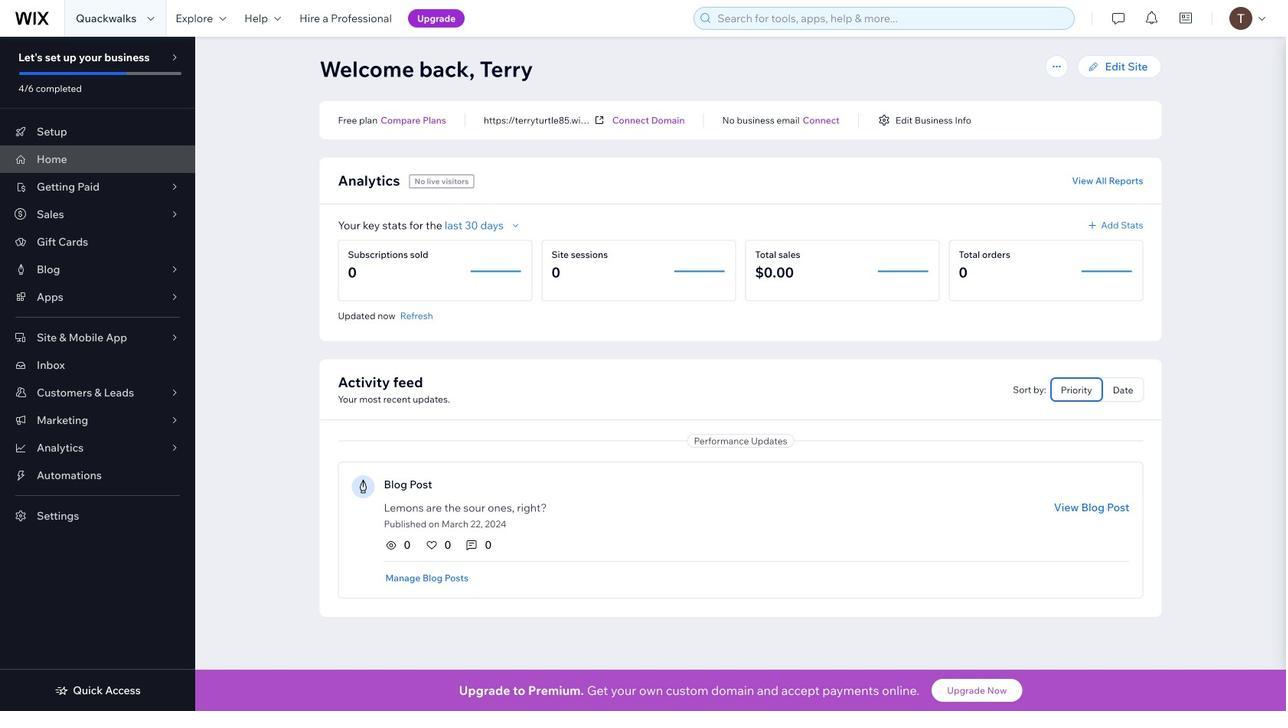Task type: locate. For each thing, give the bounding box(es) containing it.
Search for tools, apps, help & more... field
[[713, 8, 1070, 29]]

sidebar element
[[0, 37, 195, 711]]



Task type: vqa. For each thing, say whether or not it's contained in the screenshot.
add corresponding to Add Printful
no



